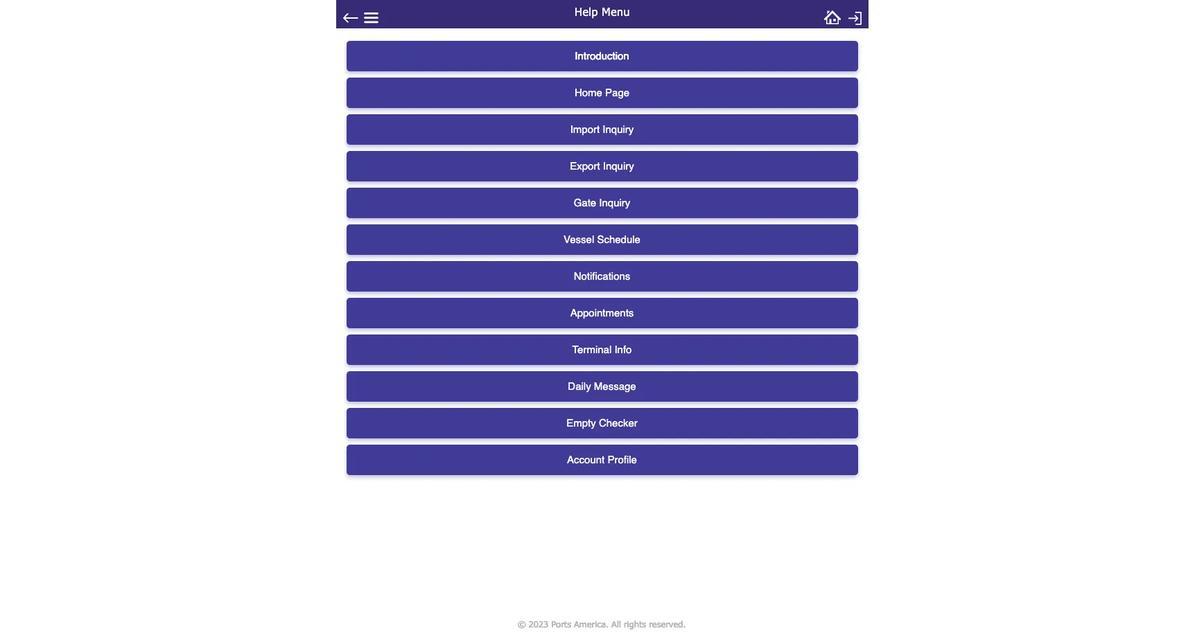 Task type: describe. For each thing, give the bounding box(es) containing it.
© 2023 ports america. all rights reserved. footer
[[331, 616, 873, 634]]

ports
[[552, 619, 572, 630]]

menu
[[602, 5, 630, 18]]

rights
[[624, 619, 647, 630]]

© 2023 ports america. all rights reserved.
[[518, 619, 686, 630]]



Task type: locate. For each thing, give the bounding box(es) containing it.
help menu banner
[[336, 0, 869, 28]]

reserved.
[[650, 619, 686, 630]]

help menu heading
[[496, 0, 709, 21]]

©
[[518, 619, 527, 630]]

all
[[612, 619, 622, 630]]

america.
[[575, 619, 609, 630]]

help
[[575, 5, 598, 18]]

2023
[[529, 619, 549, 630]]

None button
[[346, 41, 858, 71], [346, 78, 858, 108], [346, 114, 858, 145], [346, 151, 858, 182], [346, 188, 858, 218], [346, 225, 858, 255], [346, 261, 858, 292], [346, 298, 858, 329], [346, 335, 858, 365], [346, 372, 858, 402], [346, 408, 858, 439], [346, 445, 858, 476], [346, 41, 858, 71], [346, 78, 858, 108], [346, 114, 858, 145], [346, 151, 858, 182], [346, 188, 858, 218], [346, 225, 858, 255], [346, 261, 858, 292], [346, 298, 858, 329], [346, 335, 858, 365], [346, 372, 858, 402], [346, 408, 858, 439], [346, 445, 858, 476]]

help menu
[[575, 5, 630, 18]]



Task type: vqa. For each thing, say whether or not it's contained in the screenshot.
Help
yes



